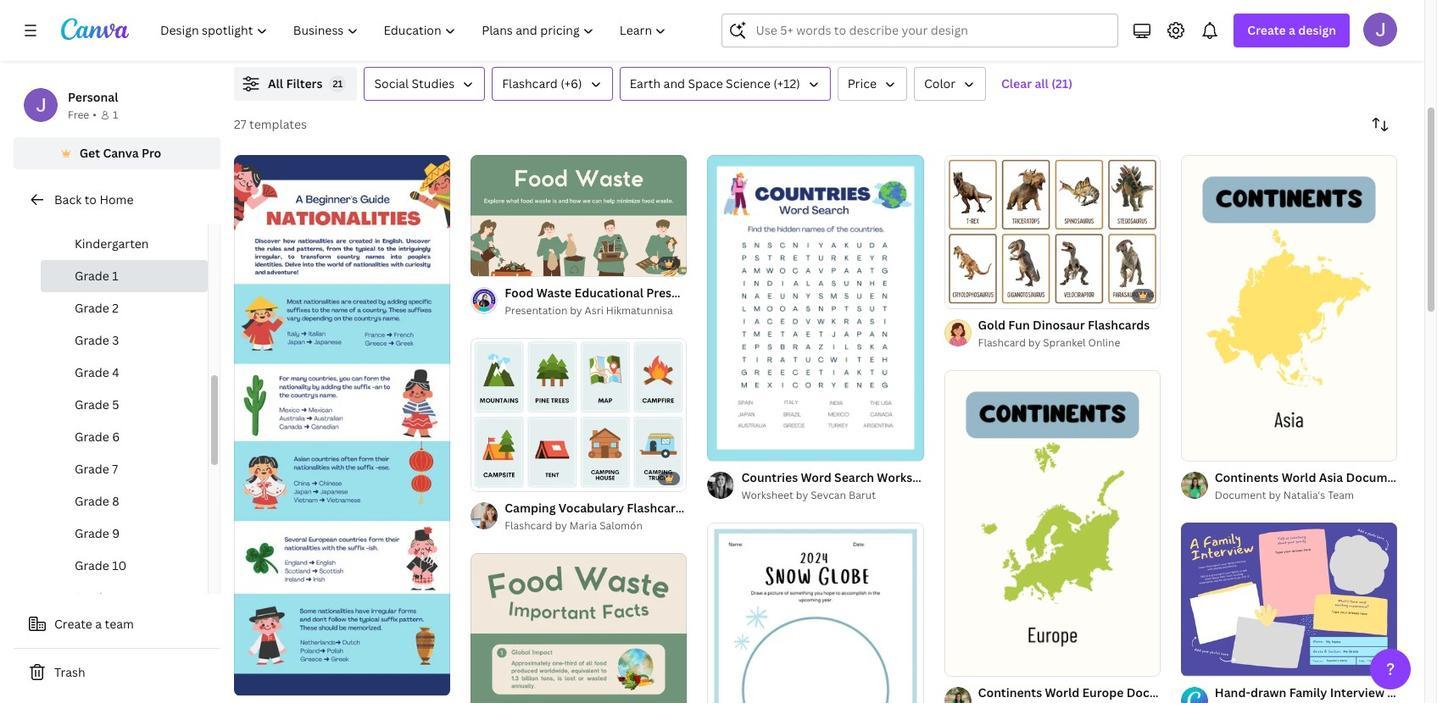 Task type: describe. For each thing, give the bounding box(es) containing it.
school
[[98, 204, 136, 220]]

1 of 2 for gold
[[956, 289, 980, 301]]

price button
[[838, 67, 908, 101]]

9
[[112, 526, 120, 542]]

1 horizontal spatial 10
[[502, 256, 513, 269]]

grade 2
[[75, 300, 119, 316]]

earth and space science (+12) button
[[620, 67, 831, 101]]

8
[[112, 494, 119, 510]]

maria
[[570, 519, 597, 534]]

continents world europe document in green blue white illustrative style image
[[945, 371, 1161, 677]]

clear all (21) button
[[993, 67, 1081, 101]]

dinosaur
[[1033, 317, 1085, 333]]

grade for grade 7
[[75, 461, 109, 478]]

design
[[1299, 22, 1337, 38]]

2 for gold
[[975, 289, 980, 301]]

style inside camping vocabulary flashcards in colorful illustrative style flashcard by maria salomón
[[822, 500, 851, 517]]

3
[[112, 332, 119, 349]]

sprankel
[[1043, 336, 1086, 350]]

canva
[[103, 145, 139, 161]]

trash link
[[14, 656, 221, 690]]

back to home
[[54, 192, 134, 208]]

templates
[[249, 116, 307, 132]]

grade 7
[[75, 461, 118, 478]]

flashcards inside gold fun dinosaur flashcards flashcard by sprankel online
[[1088, 317, 1150, 333]]

by inside the countries word search worksheet blue in cute fun style worksheet by sevcan barut
[[796, 489, 809, 503]]

a for team
[[95, 617, 102, 633]]

1 of 5 link
[[471, 338, 687, 492]]

get
[[79, 145, 100, 161]]

a for design
[[1289, 22, 1296, 38]]

Sort by button
[[1364, 108, 1398, 142]]

grade 9 link
[[41, 518, 208, 550]]

team
[[105, 617, 134, 633]]

worksheet by sevcan barut link
[[742, 488, 924, 505]]

flashcard by sprankel online link
[[978, 335, 1150, 352]]

countries word search worksheet blue in cute fun style image
[[708, 155, 924, 461]]

camping
[[505, 500, 556, 517]]

of for blue
[[727, 441, 736, 454]]

presentation by asri hikmatunnisa link
[[505, 303, 687, 320]]

natalia's
[[1284, 489, 1326, 503]]

flashcard inside gold fun dinosaur flashcards flashcard by sprankel online
[[978, 336, 1026, 350]]

barut
[[849, 489, 876, 503]]

(21)
[[1052, 75, 1073, 92]]

kindergarten
[[75, 236, 149, 252]]

Search search field
[[756, 14, 1108, 47]]

grade 10
[[75, 558, 127, 574]]

food waste important facts educational infographic in green beige illustrative style image
[[471, 554, 687, 704]]

price
[[848, 75, 877, 92]]

online
[[1089, 336, 1121, 350]]

flashcard (+6)
[[502, 75, 582, 92]]

flashcards inside camping vocabulary flashcards in colorful illustrative style flashcard by maria salomón
[[627, 500, 689, 517]]

get canva pro
[[79, 145, 161, 161]]

grade for grade 1
[[75, 268, 109, 284]]

create a team
[[54, 617, 134, 633]]

home
[[100, 192, 134, 208]]

free
[[68, 108, 89, 122]]

1 of 2 link for fun
[[945, 155, 1161, 309]]

of inside the 1 of 10 link
[[490, 256, 499, 269]]

0 vertical spatial 5
[[112, 397, 119, 413]]

countries
[[742, 470, 798, 486]]

trash
[[54, 665, 85, 681]]

grade for grade 10
[[75, 558, 109, 574]]

2024 snow globe education worksheet in white teal and black lined graphic style image
[[708, 523, 924, 704]]

1 of 2 link for word
[[708, 155, 924, 461]]

pre-
[[75, 204, 98, 220]]

by left asri
[[570, 304, 582, 318]]

all
[[268, 75, 283, 92]]

clear all (21)
[[1002, 75, 1073, 92]]

grade 8 link
[[41, 486, 208, 518]]

pre-school
[[75, 204, 136, 220]]

countries word search worksheet blue in cute fun style link
[[742, 469, 1069, 488]]

grade for grade 2
[[75, 300, 109, 316]]

drawn
[[1251, 685, 1287, 702]]

1 of 2 for countries
[[720, 441, 744, 454]]

activity
[[1388, 685, 1433, 702]]

grade 11
[[75, 590, 125, 606]]

11
[[112, 590, 125, 606]]

interview
[[1331, 685, 1385, 702]]

social studies
[[374, 75, 455, 92]]

gold fun dinosaur flashcards link
[[978, 317, 1150, 335]]

0 horizontal spatial 10
[[112, 558, 127, 574]]

grade 3 link
[[41, 325, 208, 357]]

filters
[[286, 75, 323, 92]]

continents world asia document in yellow blue white illustrative style image
[[1181, 155, 1398, 461]]

d
[[1436, 685, 1438, 702]]

21
[[333, 77, 343, 90]]

grade 5
[[75, 397, 119, 413]]

grade 5 link
[[41, 389, 208, 422]]

word
[[801, 470, 832, 486]]

science
[[726, 75, 771, 92]]

1 horizontal spatial worksheet
[[877, 470, 939, 486]]

grade 11 link
[[41, 583, 208, 615]]

camping vocabulary flashcards in colorful illustrative style image
[[471, 339, 687, 492]]

grade for grade 3
[[75, 332, 109, 349]]

get canva pro button
[[14, 137, 221, 170]]

create a team button
[[14, 608, 221, 642]]

clear
[[1002, 75, 1032, 92]]

4
[[112, 365, 119, 381]]

flashcard inside camping vocabulary flashcards in colorful illustrative style flashcard by maria salomón
[[505, 519, 553, 534]]

document
[[1215, 489, 1267, 503]]

earth and space science (+12)
[[630, 75, 800, 92]]

•
[[93, 108, 97, 122]]

salomón
[[600, 519, 643, 534]]

pre-school link
[[41, 196, 208, 228]]



Task type: vqa. For each thing, say whether or not it's contained in the screenshot.
more
no



Task type: locate. For each thing, give the bounding box(es) containing it.
flashcard inside button
[[502, 75, 558, 92]]

personal
[[68, 89, 118, 105]]

10 down the grade 9 link
[[112, 558, 127, 574]]

grade up create a team
[[75, 590, 109, 606]]

1 horizontal spatial 5
[[502, 472, 507, 484]]

to
[[84, 192, 97, 208]]

create for create a team
[[54, 617, 92, 633]]

2 up countries on the bottom right of the page
[[738, 441, 744, 454]]

grade for grade 9
[[75, 526, 109, 542]]

space
[[688, 75, 723, 92]]

flashcard down camping
[[505, 519, 553, 534]]

27 templates
[[234, 116, 307, 132]]

grade
[[75, 268, 109, 284], [75, 300, 109, 316], [75, 332, 109, 349], [75, 365, 109, 381], [75, 397, 109, 413], [75, 429, 109, 445], [75, 461, 109, 478], [75, 494, 109, 510], [75, 526, 109, 542], [75, 558, 109, 574], [75, 590, 109, 606]]

1 vertical spatial flashcards
[[627, 500, 689, 517]]

10 up presentation
[[502, 256, 513, 269]]

0 vertical spatial fun
[[1009, 317, 1030, 333]]

0 vertical spatial 10
[[502, 256, 513, 269]]

0 vertical spatial create
[[1248, 22, 1286, 38]]

gold
[[978, 317, 1006, 333]]

1 of 10
[[483, 256, 513, 269]]

hand-drawn family interview activity d link
[[1215, 685, 1438, 703]]

and
[[664, 75, 685, 92]]

by down word
[[796, 489, 809, 503]]

team
[[1328, 489, 1354, 503]]

7
[[112, 461, 118, 478]]

1
[[113, 108, 118, 122], [483, 256, 488, 269], [112, 268, 119, 284], [956, 289, 961, 301], [720, 441, 725, 454], [483, 472, 488, 484]]

21 filter options selected element
[[329, 75, 346, 92]]

0 vertical spatial flashcards
[[1088, 317, 1150, 333]]

countries word search worksheet blue in cute fun style worksheet by sevcan barut
[[742, 470, 1069, 503]]

create down 'grade 11'
[[54, 617, 92, 633]]

sevcan
[[811, 489, 846, 503]]

of for flashcard
[[964, 289, 973, 301]]

camping vocabulary flashcards in colorful illustrative style flashcard by maria salomón
[[505, 500, 851, 534]]

1 grade from the top
[[75, 268, 109, 284]]

2 1 of 2 link from the left
[[945, 155, 1161, 309]]

(+12)
[[774, 75, 800, 92]]

by left natalia's
[[1269, 489, 1281, 503]]

by inside camping vocabulary flashcards in colorful illustrative style flashcard by maria salomón
[[555, 519, 567, 534]]

0 horizontal spatial 2
[[112, 300, 119, 316]]

grade 4 link
[[41, 357, 208, 389]]

create
[[1248, 22, 1286, 38], [54, 617, 92, 633]]

grade 4
[[75, 365, 119, 381]]

grade inside the grade 9 link
[[75, 526, 109, 542]]

fun inside the countries word search worksheet blue in cute fun style worksheet by sevcan barut
[[1015, 470, 1036, 486]]

1 vertical spatial style
[[822, 500, 851, 517]]

grade 9
[[75, 526, 120, 542]]

style down search
[[822, 500, 851, 517]]

10 grade from the top
[[75, 558, 109, 574]]

grade left 8
[[75, 494, 109, 510]]

flashcard left (+6) on the left of page
[[502, 75, 558, 92]]

grade down grade 9 on the left bottom
[[75, 558, 109, 574]]

search
[[835, 470, 874, 486]]

camping vocabulary flashcards in colorful illustrative style link
[[505, 500, 851, 518]]

0 vertical spatial flashcard
[[502, 75, 558, 92]]

1 of 2
[[956, 289, 980, 301], [720, 441, 744, 454]]

by left the sprankel
[[1029, 336, 1041, 350]]

0 horizontal spatial a
[[95, 617, 102, 633]]

grade inside grade 5 link
[[75, 397, 109, 413]]

2 for countries
[[738, 441, 744, 454]]

top level navigation element
[[149, 14, 681, 47]]

color
[[924, 75, 956, 92]]

5 grade from the top
[[75, 397, 109, 413]]

grade 1
[[75, 268, 119, 284]]

back
[[54, 192, 82, 208]]

5
[[112, 397, 119, 413], [502, 472, 507, 484]]

1 of 2 up gold
[[956, 289, 980, 301]]

grade left 7
[[75, 461, 109, 478]]

fun right gold
[[1009, 317, 1030, 333]]

1 vertical spatial flashcard
[[978, 336, 1026, 350]]

1 vertical spatial 10
[[112, 558, 127, 574]]

grade 10 link
[[41, 550, 208, 583]]

1 vertical spatial worksheet
[[742, 489, 794, 503]]

2 up '3' on the left of the page
[[112, 300, 119, 316]]

9 grade from the top
[[75, 526, 109, 542]]

nationalities infographic in white blue cute fun style image
[[234, 155, 451, 696]]

None search field
[[722, 14, 1119, 47]]

grade inside grade 3 link
[[75, 332, 109, 349]]

1 horizontal spatial flashcards
[[1088, 317, 1150, 333]]

grade inside "grade 10" link
[[75, 558, 109, 574]]

grade inside grade 2 link
[[75, 300, 109, 316]]

0 vertical spatial a
[[1289, 22, 1296, 38]]

grade 8
[[75, 494, 119, 510]]

5 down 4
[[112, 397, 119, 413]]

a left design
[[1289, 22, 1296, 38]]

flashcard (+6) button
[[492, 67, 613, 101]]

of for colorful
[[490, 472, 499, 484]]

grade inside grade 6 link
[[75, 429, 109, 445]]

grade for grade 8
[[75, 494, 109, 510]]

grade 2 link
[[41, 293, 208, 325]]

(+6)
[[561, 75, 582, 92]]

food waste educational presentation in beige green illustrative style image
[[471, 155, 687, 277]]

all
[[1035, 75, 1049, 92]]

1 for flashcard by maria salomón
[[483, 472, 488, 484]]

grade 7 link
[[41, 454, 208, 486]]

grade inside grade 4 link
[[75, 365, 109, 381]]

back to home link
[[14, 183, 221, 217]]

grade for grade 4
[[75, 365, 109, 381]]

family
[[1290, 685, 1328, 702]]

1 horizontal spatial a
[[1289, 22, 1296, 38]]

illustrative
[[756, 500, 819, 517]]

1 for worksheet by sevcan barut
[[720, 441, 725, 454]]

style inside the countries word search worksheet blue in cute fun style worksheet by sevcan barut
[[1039, 470, 1069, 486]]

worksheet
[[877, 470, 939, 486], [742, 489, 794, 503]]

fun right cute
[[1015, 470, 1036, 486]]

create inside dropdown button
[[1248, 22, 1286, 38]]

asri
[[585, 304, 604, 318]]

8 grade from the top
[[75, 494, 109, 510]]

presentation by asri hikmatunnisa
[[505, 304, 673, 318]]

kindergarten link
[[41, 228, 208, 260]]

vocabulary
[[559, 500, 624, 517]]

0 vertical spatial 1 of 2
[[956, 289, 980, 301]]

1 vertical spatial fun
[[1015, 470, 1036, 486]]

style right cute
[[1039, 470, 1069, 486]]

create a design button
[[1234, 14, 1350, 47]]

6
[[112, 429, 120, 445]]

1 of 2 link
[[708, 155, 924, 461], [945, 155, 1161, 309]]

1 for flashcard by sprankel online
[[956, 289, 961, 301]]

in
[[692, 500, 703, 517]]

1 horizontal spatial 1 of 2 link
[[945, 155, 1161, 309]]

color button
[[914, 67, 986, 101]]

2 up gold
[[975, 289, 980, 301]]

grade left 9
[[75, 526, 109, 542]]

grade down 'grade 1'
[[75, 300, 109, 316]]

2 horizontal spatial 2
[[975, 289, 980, 301]]

create left design
[[1248, 22, 1286, 38]]

grade for grade 11
[[75, 590, 109, 606]]

hikmatunnisa
[[606, 304, 673, 318]]

fun
[[1009, 317, 1030, 333], [1015, 470, 1036, 486]]

grade inside grade 11 link
[[75, 590, 109, 606]]

grade inside grade 7 link
[[75, 461, 109, 478]]

colorful
[[706, 500, 754, 517]]

grade inside grade 8 link
[[75, 494, 109, 510]]

grade for grade 5
[[75, 397, 109, 413]]

flashcards up online
[[1088, 317, 1150, 333]]

11 grade from the top
[[75, 590, 109, 606]]

hand-drawn family interview activity digital worksheet image
[[1181, 524, 1398, 677]]

grade 3
[[75, 332, 119, 349]]

1 horizontal spatial 1 of 2
[[956, 289, 980, 301]]

1 vertical spatial 5
[[502, 472, 507, 484]]

cute
[[984, 470, 1012, 486]]

create for create a design
[[1248, 22, 1286, 38]]

by inside gold fun dinosaur flashcards flashcard by sprankel online
[[1029, 336, 1041, 350]]

document by natalia's team link
[[1215, 488, 1398, 505]]

1 1 of 2 link from the left
[[708, 155, 924, 461]]

all filters
[[268, 75, 323, 92]]

1 of 5
[[483, 472, 507, 484]]

by left maria
[[555, 519, 567, 534]]

0 vertical spatial style
[[1039, 470, 1069, 486]]

27
[[234, 116, 246, 132]]

free •
[[68, 108, 97, 122]]

studies
[[412, 75, 455, 92]]

1 vertical spatial create
[[54, 617, 92, 633]]

0 horizontal spatial 1 of 2 link
[[708, 155, 924, 461]]

7 grade from the top
[[75, 461, 109, 478]]

1 for presentation by asri hikmatunnisa
[[483, 256, 488, 269]]

worksheet down countries on the bottom right of the page
[[742, 489, 794, 503]]

2 grade from the top
[[75, 300, 109, 316]]

grade up grade 2
[[75, 268, 109, 284]]

flashcard by maria salomón link
[[505, 518, 687, 535]]

0 horizontal spatial 1 of 2
[[720, 441, 744, 454]]

0 horizontal spatial style
[[822, 500, 851, 517]]

1 vertical spatial a
[[95, 617, 102, 633]]

hand-drawn family interview activity d
[[1215, 685, 1438, 702]]

jacob simon image
[[1364, 13, 1398, 47]]

4 grade from the top
[[75, 365, 109, 381]]

1 horizontal spatial 2
[[738, 441, 744, 454]]

1 horizontal spatial style
[[1039, 470, 1069, 486]]

flashcard down gold
[[978, 336, 1026, 350]]

social studies button
[[364, 67, 485, 101]]

0 horizontal spatial worksheet
[[742, 489, 794, 503]]

0 horizontal spatial create
[[54, 617, 92, 633]]

3 grade from the top
[[75, 332, 109, 349]]

0 horizontal spatial flashcards
[[627, 500, 689, 517]]

1 of 2 up countries on the bottom right of the page
[[720, 441, 744, 454]]

6 grade from the top
[[75, 429, 109, 445]]

grade left 6
[[75, 429, 109, 445]]

fun inside gold fun dinosaur flashcards flashcard by sprankel online
[[1009, 317, 1030, 333]]

hand-
[[1215, 685, 1251, 702]]

0 vertical spatial worksheet
[[877, 470, 939, 486]]

worksheet left blue
[[877, 470, 939, 486]]

1 vertical spatial 1 of 2
[[720, 441, 744, 454]]

grade down grade 4
[[75, 397, 109, 413]]

grade for grade 6
[[75, 429, 109, 445]]

a inside dropdown button
[[1289, 22, 1296, 38]]

0 horizontal spatial 5
[[112, 397, 119, 413]]

of inside 1 of 5 link
[[490, 472, 499, 484]]

a inside button
[[95, 617, 102, 633]]

5 up camping
[[502, 472, 507, 484]]

grade left '3' on the left of the page
[[75, 332, 109, 349]]

social
[[374, 75, 409, 92]]

2 vertical spatial flashcard
[[505, 519, 553, 534]]

1 of 10 link
[[471, 155, 687, 277]]

a left team
[[95, 617, 102, 633]]

grade left 4
[[75, 365, 109, 381]]

flashcards left in
[[627, 500, 689, 517]]

gold fun dinosaur flashcards image
[[945, 155, 1161, 309]]

1 horizontal spatial create
[[1248, 22, 1286, 38]]

create inside button
[[54, 617, 92, 633]]

of
[[490, 256, 499, 269], [964, 289, 973, 301], [727, 441, 736, 454], [490, 472, 499, 484]]



